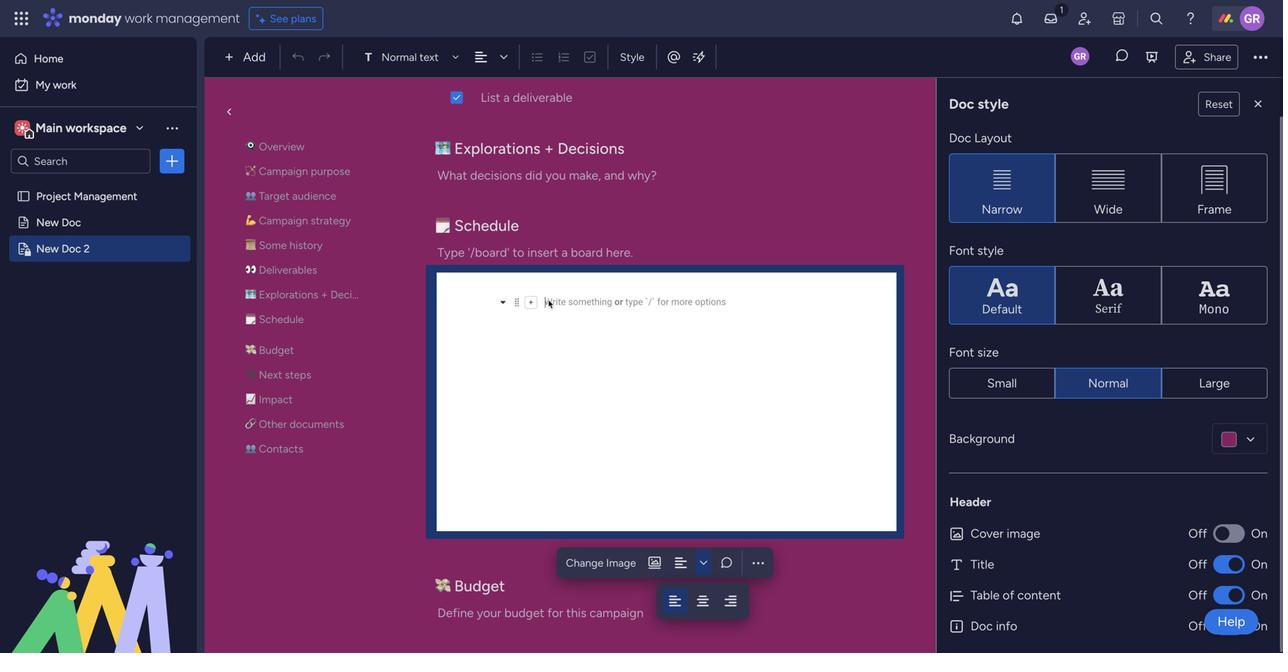 Task type: locate. For each thing, give the bounding box(es) containing it.
0 vertical spatial button padding image
[[1251, 97, 1267, 112]]

0 vertical spatial decisions
[[558, 139, 625, 158]]

1 vertical spatial 👀
[[246, 264, 256, 277]]

1 horizontal spatial 🗺 explorations
[[435, 139, 541, 158]]

1 vertical spatial 💸
[[435, 577, 451, 596]]

👀
[[435, 61, 451, 79], [246, 264, 256, 277]]

button padding image
[[1251, 97, 1267, 112], [668, 594, 683, 610]]

group
[[950, 154, 1268, 223], [950, 368, 1268, 399]]

0 horizontal spatial 🗺 explorations + decisions
[[246, 288, 377, 301]]

decisions
[[558, 139, 625, 158], [331, 288, 377, 301]]

2 public board image from the top
[[16, 215, 31, 230]]

see
[[270, 12, 288, 25]]

1 horizontal spatial button padding image
[[723, 594, 739, 610]]

change image
[[566, 557, 636, 570]]

new for new doc 2
[[36, 242, 59, 256]]

2 group from the top
[[950, 368, 1268, 399]]

0 vertical spatial 💸 budget
[[246, 344, 294, 357]]

1 public board image from the top
[[16, 189, 31, 204]]

style
[[978, 96, 1009, 112], [978, 244, 1004, 258]]

1 vertical spatial 👥
[[246, 443, 256, 456]]

1 vertical spatial style
[[978, 244, 1004, 258]]

3 on from the top
[[1252, 589, 1268, 603]]

👥 down 🔗
[[246, 443, 256, 456]]

1 campaign from the top
[[259, 165, 308, 178]]

wide
[[1095, 202, 1123, 217]]

narrow button
[[950, 154, 1056, 223]]

project
[[36, 190, 71, 203]]

my work
[[36, 78, 77, 91]]

1 vertical spatial deliverables
[[259, 264, 317, 277]]

home
[[34, 52, 63, 65]]

new
[[36, 216, 59, 229], [36, 242, 59, 256]]

group containing narrow
[[950, 154, 1268, 223]]

new doc 2
[[36, 242, 90, 256]]

normal left "text"
[[382, 51, 417, 64]]

1 horizontal spatial 💸
[[435, 577, 451, 596]]

workspace options image
[[164, 120, 180, 136]]

campaign for purpose
[[259, 165, 308, 178]]

style up layout
[[978, 96, 1009, 112]]

0 horizontal spatial 👀
[[246, 264, 256, 277]]

1 on from the top
[[1252, 527, 1268, 542]]

button padding image
[[696, 594, 711, 610], [723, 594, 739, 610]]

3 off from the top
[[1189, 589, 1208, 603]]

impact
[[259, 393, 293, 406]]

steps
[[285, 369, 311, 382]]

style down narrow at the right top of the page
[[978, 244, 1004, 258]]

overview
[[259, 140, 305, 153]]

doc left layout
[[950, 131, 972, 146]]

0 vertical spatial public board image
[[16, 189, 31, 204]]

0 vertical spatial 🗓 schedule
[[435, 217, 519, 235]]

layout
[[975, 131, 1013, 146]]

0 horizontal spatial 🗺 explorations
[[246, 288, 319, 301]]

budget
[[259, 344, 294, 357], [455, 577, 505, 596]]

style for doc style
[[978, 96, 1009, 112]]

work right 'monday'
[[125, 10, 153, 27]]

1 vertical spatial 🗺 explorations
[[246, 288, 319, 301]]

see plans button
[[249, 7, 324, 30]]

share
[[1204, 50, 1232, 63]]

new down project
[[36, 216, 59, 229]]

strategy
[[311, 214, 351, 227]]

see plans
[[270, 12, 317, 25]]

0 vertical spatial budget
[[259, 344, 294, 357]]

2 workspace image from the left
[[17, 120, 28, 137]]

main workspace button
[[11, 115, 151, 141]]

mono
[[1200, 302, 1230, 317]]

small button
[[950, 368, 1056, 399]]

2 on from the top
[[1252, 558, 1268, 572]]

2 new from the top
[[36, 242, 59, 256]]

1 image
[[1055, 1, 1069, 18]]

1 horizontal spatial work
[[125, 10, 153, 27]]

cover
[[971, 527, 1004, 542]]

1 horizontal spatial 💸 budget
[[435, 577, 505, 596]]

1 horizontal spatial deliverables
[[455, 61, 539, 79]]

1 vertical spatial 💸 budget
[[435, 577, 505, 596]]

👁‍🗨
[[246, 140, 256, 153]]

doc left info on the bottom right
[[971, 620, 994, 634]]

more actions image
[[751, 556, 766, 571]]

work right the my
[[53, 78, 77, 91]]

campaign up 📜 some history
[[259, 214, 308, 227]]

font style
[[950, 244, 1004, 258]]

doc up doc layout
[[950, 96, 975, 112]]

1 vertical spatial +
[[321, 288, 328, 301]]

doc for doc layout
[[950, 131, 972, 146]]

1 horizontal spatial 👀 deliverables
[[435, 61, 539, 79]]

on
[[1252, 527, 1268, 542], [1252, 558, 1268, 572], [1252, 589, 1268, 603], [1252, 620, 1268, 634]]

1 vertical spatial public board image
[[16, 215, 31, 230]]

4 off from the top
[[1189, 620, 1208, 634]]

public board image left project
[[16, 189, 31, 204]]

doc style
[[950, 96, 1009, 112]]

home option
[[9, 46, 188, 71]]

1 new from the top
[[36, 216, 59, 229]]

v2 ellipsis image
[[1255, 47, 1268, 67]]

0 horizontal spatial work
[[53, 78, 77, 91]]

off
[[1189, 527, 1208, 542], [1189, 558, 1208, 572], [1189, 589, 1208, 603], [1189, 620, 1208, 634]]

2 font from the top
[[950, 345, 975, 360]]

1 horizontal spatial 👀
[[435, 61, 451, 79]]

0 horizontal spatial 🗓 schedule
[[246, 313, 304, 326]]

+
[[545, 139, 554, 158], [321, 288, 328, 301]]

0 horizontal spatial budget
[[259, 344, 294, 357]]

deliverables right "text"
[[455, 61, 539, 79]]

show caption image
[[647, 556, 663, 571]]

private board image
[[16, 242, 31, 256]]

1 vertical spatial budget
[[455, 577, 505, 596]]

0 horizontal spatial normal
[[382, 51, 417, 64]]

0 vertical spatial style
[[978, 96, 1009, 112]]

normal text
[[382, 51, 439, 64]]

1 horizontal spatial +
[[545, 139, 554, 158]]

option
[[0, 183, 197, 186]]

👥 left the 'target' on the top
[[246, 190, 256, 203]]

mention image
[[667, 49, 682, 65]]

doc
[[950, 96, 975, 112], [950, 131, 972, 146], [62, 216, 81, 229], [62, 242, 81, 256], [971, 620, 994, 634]]

header
[[950, 495, 992, 510]]

1 vertical spatial 🗓 schedule
[[246, 313, 304, 326]]

serif group
[[950, 266, 1268, 325]]

0 vertical spatial 💸
[[246, 344, 256, 357]]

0 vertical spatial font
[[950, 244, 975, 258]]

0 vertical spatial work
[[125, 10, 153, 27]]

0 vertical spatial new
[[36, 216, 59, 229]]

main workspace
[[36, 121, 127, 135]]

public board image up private board icon
[[16, 215, 31, 230]]

cover image
[[971, 527, 1041, 542]]

1 group from the top
[[950, 154, 1268, 223]]

🗓 schedule
[[435, 217, 519, 235], [246, 313, 304, 326]]

1 off from the top
[[1189, 527, 1208, 542]]

large
[[1200, 376, 1231, 391]]

0 horizontal spatial 💸 budget
[[246, 344, 294, 357]]

1 vertical spatial normal
[[1089, 376, 1129, 391]]

campaign
[[259, 165, 308, 178], [259, 214, 308, 227]]

options image
[[164, 154, 180, 169]]

lottie animation image
[[0, 498, 197, 654]]

normal down serif
[[1089, 376, 1129, 391]]

💪 campaign strategy
[[246, 214, 351, 227]]

on for of
[[1252, 589, 1268, 603]]

style for font style
[[978, 244, 1004, 258]]

2 campaign from the top
[[259, 214, 308, 227]]

font for font style
[[950, 244, 975, 258]]

workspace image
[[15, 120, 30, 137], [17, 120, 28, 137]]

list box containing project management
[[0, 180, 197, 471]]

normal for normal
[[1089, 376, 1129, 391]]

plans
[[291, 12, 317, 25]]

off for image
[[1189, 527, 1208, 542]]

work for monday
[[125, 10, 153, 27]]

1 vertical spatial campaign
[[259, 214, 308, 227]]

public board image
[[16, 189, 31, 204], [16, 215, 31, 230]]

wide button
[[1056, 154, 1162, 223]]

font left size
[[950, 345, 975, 360]]

image
[[607, 557, 636, 570]]

normal for normal text
[[382, 51, 417, 64]]

large button
[[1162, 368, 1268, 399]]

0 vertical spatial campaign
[[259, 165, 308, 178]]

0 horizontal spatial button padding image
[[668, 594, 683, 610]]

0 vertical spatial normal
[[382, 51, 417, 64]]

🔗 other documents
[[246, 418, 344, 431]]

normal inside button
[[1089, 376, 1129, 391]]

1 horizontal spatial 🗺 explorations + decisions
[[435, 139, 625, 158]]

off for info
[[1189, 620, 1208, 634]]

0 vertical spatial group
[[950, 154, 1268, 223]]

work
[[125, 10, 153, 27], [53, 78, 77, 91]]

0 horizontal spatial button padding image
[[696, 594, 711, 610]]

some
[[259, 239, 287, 252]]

0 vertical spatial 👥
[[246, 190, 256, 203]]

notifications image
[[1010, 11, 1025, 26]]

deliverables
[[455, 61, 539, 79], [259, 264, 317, 277]]

Search in workspace field
[[32, 152, 129, 170]]

1 vertical spatial group
[[950, 368, 1268, 399]]

👥
[[246, 190, 256, 203], [246, 443, 256, 456]]

title
[[971, 558, 995, 572]]

work inside option
[[53, 78, 77, 91]]

0 vertical spatial 👀 deliverables
[[435, 61, 539, 79]]

0 vertical spatial deliverables
[[455, 61, 539, 79]]

1 vertical spatial font
[[950, 345, 975, 360]]

campaign down overview
[[259, 165, 308, 178]]

2 👥 from the top
[[246, 443, 256, 456]]

group containing small
[[950, 368, 1268, 399]]

new right private board icon
[[36, 242, 59, 256]]

font size
[[950, 345, 999, 360]]

0 horizontal spatial +
[[321, 288, 328, 301]]

font for font size
[[950, 345, 975, 360]]

🗺 explorations
[[435, 139, 541, 158], [246, 288, 319, 301]]

audience
[[292, 190, 336, 203]]

📈
[[246, 393, 256, 406]]

deliverables down 📜 some history
[[259, 264, 317, 277]]

1 font from the top
[[950, 244, 975, 258]]

workspace
[[66, 121, 127, 135]]

doc up new doc 2
[[62, 216, 81, 229]]

purpose
[[311, 165, 351, 178]]

👁‍🗨 overview
[[246, 140, 305, 153]]

1 horizontal spatial normal
[[1089, 376, 1129, 391]]

📈 impact
[[246, 393, 293, 406]]

next
[[259, 369, 282, 382]]

default
[[983, 302, 1023, 317]]

1 vertical spatial 👀 deliverables
[[246, 264, 317, 277]]

1 vertical spatial new
[[36, 242, 59, 256]]

update feed image
[[1044, 11, 1059, 26]]

font up default button
[[950, 244, 975, 258]]

default button
[[950, 266, 1056, 325]]

1 vertical spatial work
[[53, 78, 77, 91]]

doc for doc style
[[950, 96, 975, 112]]

0 horizontal spatial decisions
[[331, 288, 377, 301]]

💸
[[246, 344, 256, 357], [435, 577, 451, 596]]

workspace selection element
[[15, 119, 129, 139]]

list box
[[0, 180, 197, 471]]

1 👥 from the top
[[246, 190, 256, 203]]

4 on from the top
[[1252, 620, 1268, 634]]



Task type: describe. For each thing, give the bounding box(es) containing it.
help
[[1218, 615, 1246, 630]]

board activity image
[[1072, 47, 1090, 65]]

0 horizontal spatial 💸
[[246, 344, 256, 357]]

my work link
[[9, 73, 188, 97]]

image
[[1007, 527, 1041, 542]]

home link
[[9, 46, 188, 71]]

content
[[1018, 589, 1062, 603]]

monday marketplace image
[[1112, 11, 1127, 26]]

work for my
[[53, 78, 77, 91]]

1 button padding image from the left
[[696, 594, 711, 610]]

table of content
[[971, 589, 1062, 603]]

invite members image
[[1078, 11, 1093, 26]]

doc for doc info
[[971, 620, 994, 634]]

1 horizontal spatial 🗓 schedule
[[435, 217, 519, 235]]

0 horizontal spatial 👀 deliverables
[[246, 264, 317, 277]]

doc info
[[971, 620, 1018, 634]]

1 horizontal spatial button padding image
[[1251, 97, 1267, 112]]

narrow
[[982, 202, 1023, 217]]

👥 for 👥 contacts
[[246, 443, 256, 456]]

serif button
[[1056, 266, 1162, 325]]

0 vertical spatial 🗺 explorations + decisions
[[435, 139, 625, 158]]

greg robinson image
[[1241, 6, 1265, 31]]

share button
[[1176, 45, 1239, 69]]

off for of
[[1189, 589, 1208, 603]]

👣 next steps
[[246, 369, 311, 382]]

style
[[620, 51, 645, 64]]

management
[[156, 10, 240, 27]]

📜 some history
[[246, 239, 323, 252]]

of
[[1003, 589, 1015, 603]]

public board image for project management
[[16, 189, 31, 204]]

frame
[[1198, 202, 1232, 217]]

doc layout
[[950, 131, 1013, 146]]

🏹
[[246, 165, 256, 178]]

on for info
[[1252, 620, 1268, 634]]

💪
[[246, 214, 256, 227]]

help button
[[1205, 610, 1259, 635]]

style button
[[613, 44, 652, 70]]

select product image
[[14, 11, 29, 26]]

background
[[950, 432, 1016, 447]]

public board image for new doc
[[16, 215, 31, 230]]

2 button padding image from the left
[[723, 594, 739, 610]]

2 off from the top
[[1189, 558, 1208, 572]]

group for doc layout
[[950, 154, 1268, 223]]

contacts
[[259, 443, 304, 456]]

new doc
[[36, 216, 81, 229]]

doc left 2
[[62, 242, 81, 256]]

📜
[[246, 239, 256, 252]]

serif
[[1096, 302, 1122, 317]]

normal button
[[1056, 368, 1162, 399]]

1 workspace image from the left
[[15, 120, 30, 137]]

add button
[[218, 45, 275, 69]]

0 vertical spatial +
[[545, 139, 554, 158]]

2
[[84, 242, 90, 256]]

reset
[[1206, 98, 1234, 111]]

size
[[978, 345, 999, 360]]

dynamic values image
[[691, 49, 707, 65]]

1 vertical spatial button padding image
[[668, 594, 683, 610]]

1 vertical spatial 🗺 explorations + decisions
[[246, 288, 377, 301]]

add
[[243, 50, 266, 64]]

monday work management
[[69, 10, 240, 27]]

small
[[988, 376, 1018, 391]]

management
[[74, 190, 137, 203]]

help image
[[1184, 11, 1199, 26]]

main
[[36, 121, 63, 135]]

search everything image
[[1150, 11, 1165, 26]]

👥 for 👥 target audience
[[246, 190, 256, 203]]

my work option
[[9, 73, 188, 97]]

on for image
[[1252, 527, 1268, 542]]

project management
[[36, 190, 137, 203]]

frame button
[[1162, 154, 1268, 223]]

campaign for strategy
[[259, 214, 308, 227]]

👥 contacts
[[246, 443, 304, 456]]

1 horizontal spatial decisions
[[558, 139, 625, 158]]

history
[[290, 239, 323, 252]]

1 vertical spatial decisions
[[331, 288, 377, 301]]

target
[[259, 190, 290, 203]]

monday
[[69, 10, 122, 27]]

0 horizontal spatial deliverables
[[259, 264, 317, 277]]

👣
[[246, 369, 256, 382]]

1 horizontal spatial budget
[[455, 577, 505, 596]]

mono button
[[1162, 266, 1268, 325]]

table
[[971, 589, 1000, 603]]

🏹 campaign purpose
[[246, 165, 351, 178]]

lottie animation element
[[0, 498, 197, 654]]

other
[[259, 418, 287, 431]]

documents
[[290, 418, 344, 431]]

change
[[566, 557, 604, 570]]

0 vertical spatial 👀
[[435, 61, 451, 79]]

👥 target audience
[[246, 190, 336, 203]]

change image button
[[560, 551, 643, 576]]

new for new doc
[[36, 216, 59, 229]]

my
[[36, 78, 50, 91]]

group for font size
[[950, 368, 1268, 399]]

text
[[420, 51, 439, 64]]

info
[[997, 620, 1018, 634]]

reset button
[[1199, 92, 1241, 117]]

0 vertical spatial 🗺 explorations
[[435, 139, 541, 158]]

🔗
[[246, 418, 256, 431]]



Task type: vqa. For each thing, say whether or not it's contained in the screenshot.
rightmost 🗺 Explorations + Decisions
yes



